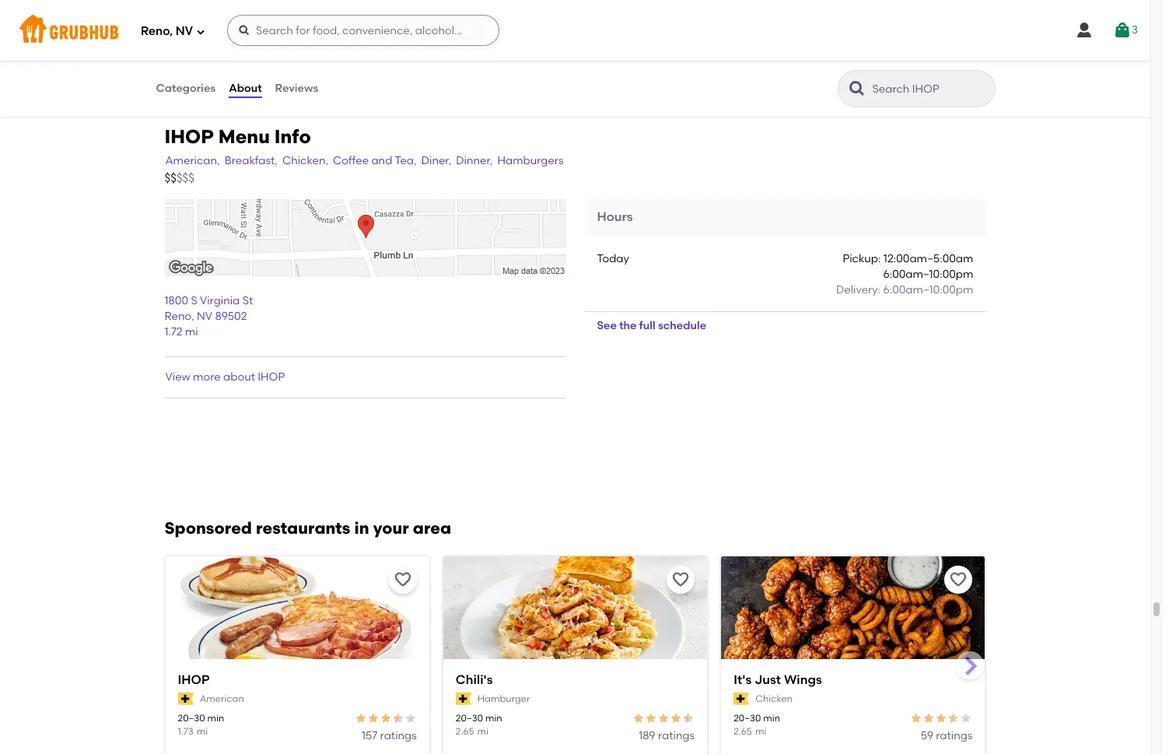 Task type: locate. For each thing, give the bounding box(es) containing it.
1 6:00am–10:00pm from the top
[[884, 268, 974, 281]]

chicken
[[209, 3, 252, 16], [756, 693, 793, 704]]

3 save this restaurant button from the left
[[945, 566, 973, 594]]

20–30 down it's
[[734, 713, 762, 724]]

2 horizontal spatial ratings
[[937, 730, 973, 743]]

the
[[620, 319, 637, 332]]

ihop inside ihop link
[[178, 673, 210, 687]]

2 vertical spatial ihop
[[178, 673, 210, 687]]

mi right 1.73
[[197, 727, 208, 737]]

subscription pass image for chili's
[[456, 693, 472, 705]]

chicken right &
[[209, 3, 252, 16]]

2 horizontal spatial min
[[764, 713, 781, 724]]

subscription pass image for ihop
[[178, 693, 194, 705]]

proceed to
[[1106, 432, 1163, 445]]

0 horizontal spatial ratings
[[380, 730, 417, 743]]

20–30 down chili's
[[456, 713, 483, 724]]

min down american
[[207, 713, 224, 724]]

1.72
[[165, 326, 183, 339]]

1 ratings from the left
[[380, 730, 417, 743]]

3 button
[[1114, 16, 1139, 44]]

sponsored
[[165, 518, 252, 538]]

info
[[275, 125, 311, 148]]

1 save this restaurant button from the left
[[389, 566, 417, 594]]

hours
[[597, 210, 633, 224]]

1 horizontal spatial 20–30 min 2.65 mi
[[734, 713, 781, 737]]

1 horizontal spatial 2.65
[[734, 727, 753, 737]]

ratings right 189
[[658, 730, 695, 743]]

0 vertical spatial 6:00am–10:00pm
[[884, 268, 974, 281]]

min inside 20–30 min 1.73 mi
[[207, 713, 224, 724]]

59 ratings
[[921, 730, 973, 743]]

subscription pass image
[[178, 693, 194, 705], [456, 693, 472, 705], [734, 693, 750, 705]]

1 horizontal spatial save this restaurant image
[[672, 571, 691, 589]]

6:00am–10:00pm
[[884, 268, 974, 281], [884, 284, 974, 297]]

about
[[223, 370, 255, 384]]

chicken inside 'burgers & chicken sandwiches'
[[209, 3, 252, 16]]

categories button
[[155, 61, 217, 117]]

proceed
[[1106, 432, 1151, 445]]

0 horizontal spatial nv
[[176, 24, 193, 38]]

0 vertical spatial chicken
[[209, 3, 252, 16]]

1 subscription pass image from the left
[[178, 693, 194, 705]]

min for ihop
[[207, 713, 224, 724]]

burgers & chicken sandwiches
[[155, 3, 252, 33]]

mi for it's just wings
[[756, 727, 767, 737]]

0 vertical spatial nv
[[176, 24, 193, 38]]

0 horizontal spatial 2.65
[[456, 727, 475, 737]]

2 horizontal spatial subscription pass image
[[734, 693, 750, 705]]

189 ratings
[[639, 730, 695, 743]]

3 ratings from the left
[[937, 730, 973, 743]]

2.65 for it's just wings
[[734, 727, 753, 737]]

svg image
[[1076, 21, 1094, 40], [1114, 21, 1132, 40], [238, 24, 251, 37], [196, 27, 205, 36]]

20–30
[[178, 713, 205, 724], [456, 713, 483, 724], [734, 713, 762, 724]]

nv down burgers
[[176, 24, 193, 38]]

Search for food, convenience, alcohol... search field
[[227, 15, 500, 46]]

2.65 for chili's
[[456, 727, 475, 737]]

2 20–30 min 2.65 mi from the left
[[734, 713, 781, 737]]

20–30 up 1.73
[[178, 713, 205, 724]]

it's
[[734, 673, 752, 687]]

157
[[362, 730, 378, 743]]

2 save this restaurant image from the left
[[672, 571, 691, 589]]

subscription pass image up 20–30 min 1.73 mi
[[178, 693, 194, 705]]

3 min from the left
[[764, 713, 781, 724]]

save this restaurant image
[[394, 571, 412, 589], [672, 571, 691, 589], [950, 571, 969, 589]]

nv
[[176, 24, 193, 38], [197, 310, 213, 323]]

20–30 for chili's
[[456, 713, 483, 724]]

20–30 for it's just wings
[[734, 713, 762, 724]]

1 horizontal spatial 20–30
[[456, 713, 483, 724]]

reno, nv
[[141, 24, 193, 38]]

ihop right about
[[258, 370, 285, 384]]

chili's
[[456, 673, 493, 687]]

mi inside 20–30 min 1.73 mi
[[197, 727, 208, 737]]

1 horizontal spatial subscription pass image
[[456, 693, 472, 705]]

,
[[192, 310, 194, 323]]

3 20–30 from the left
[[734, 713, 762, 724]]

1 2.65 from the left
[[456, 727, 475, 737]]

0 horizontal spatial chicken
[[209, 3, 252, 16]]

2 subscription pass image from the left
[[456, 693, 472, 705]]

s
[[191, 294, 197, 307]]

0 horizontal spatial min
[[207, 713, 224, 724]]

0 horizontal spatial save this restaurant button
[[389, 566, 417, 594]]

min
[[207, 713, 224, 724], [486, 713, 503, 724], [764, 713, 781, 724]]

ihop up american,
[[165, 125, 214, 148]]

about button
[[228, 61, 263, 117]]

0 horizontal spatial save this restaurant image
[[394, 571, 412, 589]]

1 horizontal spatial min
[[486, 713, 503, 724]]

coffee
[[333, 154, 369, 168]]

ihop
[[165, 125, 214, 148], [258, 370, 285, 384], [178, 673, 210, 687]]

it's just wings logo image
[[722, 557, 986, 687]]

ratings right 59
[[937, 730, 973, 743]]

mi
[[185, 326, 198, 339], [197, 727, 208, 737], [478, 727, 489, 737], [756, 727, 767, 737]]

2.65
[[456, 727, 475, 737], [734, 727, 753, 737]]

ihop up american
[[178, 673, 210, 687]]

save this restaurant button for chili's
[[667, 566, 695, 594]]

1 horizontal spatial nv
[[197, 310, 213, 323]]

mi down hamburger
[[478, 727, 489, 737]]

2 20–30 from the left
[[456, 713, 483, 724]]

1 horizontal spatial save this restaurant button
[[667, 566, 695, 594]]

save this restaurant image for it's just wings
[[950, 571, 969, 589]]

2 horizontal spatial 20–30
[[734, 713, 762, 724]]

nv right ,
[[197, 310, 213, 323]]

1.73
[[178, 727, 194, 737]]

save this restaurant button
[[389, 566, 417, 594], [667, 566, 695, 594], [945, 566, 973, 594]]

min down the just in the right bottom of the page
[[764, 713, 781, 724]]

dinner,
[[456, 154, 493, 168]]

&
[[198, 3, 206, 16]]

see the full schedule
[[597, 319, 707, 332]]

breakfast,
[[225, 154, 278, 168]]

0 horizontal spatial 20–30
[[178, 713, 205, 724]]

0 horizontal spatial subscription pass image
[[178, 693, 194, 705]]

0 horizontal spatial 20–30 min 2.65 mi
[[456, 713, 503, 737]]

2 min from the left
[[486, 713, 503, 724]]

1 min from the left
[[207, 713, 224, 724]]

2 ratings from the left
[[658, 730, 695, 743]]

20–30 min 2.65 mi
[[456, 713, 503, 737], [734, 713, 781, 737]]

full
[[640, 319, 656, 332]]

2 horizontal spatial save this restaurant button
[[945, 566, 973, 594]]

subscription pass image down it's
[[734, 693, 750, 705]]

subscription pass image for it's just wings
[[734, 693, 750, 705]]

and
[[372, 154, 393, 168]]

1 horizontal spatial ratings
[[658, 730, 695, 743]]

mi inside 1800 s virginia st reno , nv 89502 1.72 mi
[[185, 326, 198, 339]]

20–30 inside 20–30 min 1.73 mi
[[178, 713, 205, 724]]

2 save this restaurant button from the left
[[667, 566, 695, 594]]

2 2.65 from the left
[[734, 727, 753, 737]]

ratings right 157 in the left of the page
[[380, 730, 417, 743]]

see the full schedule button
[[585, 312, 719, 340]]

hamburgers
[[498, 154, 564, 168]]

mi down ,
[[185, 326, 198, 339]]

save this restaurant image for chili's
[[672, 571, 691, 589]]

subscription pass image down chili's
[[456, 693, 472, 705]]

1 20–30 from the left
[[178, 713, 205, 724]]

schedule
[[659, 319, 707, 332]]

1 save this restaurant image from the left
[[394, 571, 412, 589]]

157 ratings
[[362, 730, 417, 743]]

20–30 min 2.65 mi down hamburger
[[456, 713, 503, 737]]

ratings
[[380, 730, 417, 743], [658, 730, 695, 743], [937, 730, 973, 743]]

reviews
[[275, 82, 319, 95]]

3 subscription pass image from the left
[[734, 693, 750, 705]]

min down hamburger
[[486, 713, 503, 724]]

star icon image
[[355, 712, 367, 725], [367, 712, 380, 725], [380, 712, 392, 725], [392, 712, 405, 725], [392, 712, 405, 725], [405, 712, 417, 725], [633, 712, 645, 725], [645, 712, 658, 725], [658, 712, 670, 725], [670, 712, 683, 725], [683, 712, 695, 725], [683, 712, 695, 725], [911, 712, 924, 725], [924, 712, 936, 725], [936, 712, 948, 725], [948, 712, 961, 725], [948, 712, 961, 725], [961, 712, 973, 725]]

mi down the just in the right bottom of the page
[[756, 727, 767, 737]]

2.65 down it's
[[734, 727, 753, 737]]

0 vertical spatial ihop
[[165, 125, 214, 148]]

3 save this restaurant image from the left
[[950, 571, 969, 589]]

chicken down it's just wings
[[756, 693, 793, 704]]

1 vertical spatial 6:00am–10:00pm
[[884, 284, 974, 297]]

mi for ihop
[[197, 727, 208, 737]]

20–30 min 2.65 mi down the just in the right bottom of the page
[[734, 713, 781, 737]]

save this restaurant button for ihop
[[389, 566, 417, 594]]

1 20–30 min 2.65 mi from the left
[[456, 713, 503, 737]]

$$$$$
[[165, 171, 195, 185]]

1 vertical spatial nv
[[197, 310, 213, 323]]

2 horizontal spatial save this restaurant image
[[950, 571, 969, 589]]

1 horizontal spatial chicken
[[756, 693, 793, 704]]

2.65 down chili's
[[456, 727, 475, 737]]



Task type: vqa. For each thing, say whether or not it's contained in the screenshot.
'All times in PST' at the top left of page
no



Task type: describe. For each thing, give the bounding box(es) containing it.
min for it's just wings
[[764, 713, 781, 724]]

reno,
[[141, 24, 173, 38]]

just
[[755, 673, 782, 687]]

menu
[[219, 125, 270, 148]]

to
[[1154, 432, 1163, 445]]

nv inside 1800 s virginia st reno , nv 89502 1.72 mi
[[197, 310, 213, 323]]

today
[[597, 252, 630, 265]]

12:00am–5:00am
[[884, 252, 974, 265]]

more
[[193, 370, 221, 384]]

1800
[[165, 294, 188, 307]]

virginia
[[200, 294, 240, 307]]

breakfast, button
[[224, 153, 279, 170]]

chicken,
[[283, 154, 329, 168]]

main navigation navigation
[[0, 0, 1151, 61]]

sponsored restaurants in your area
[[165, 518, 452, 538]]

2 6:00am–10:00pm from the top
[[884, 284, 974, 297]]

pickup:
[[843, 252, 882, 265]]

diner, button
[[421, 153, 452, 170]]

20–30 for ihop
[[178, 713, 205, 724]]

$$
[[165, 171, 177, 185]]

pickup: 12:00am–5:00am 6:00am–10:00pm delivery: 6:00am–10:00pm
[[837, 252, 974, 297]]

see
[[597, 319, 617, 332]]

your
[[373, 518, 409, 538]]

it's just wings
[[734, 673, 823, 687]]

20–30 min 1.73 mi
[[178, 713, 224, 737]]

ratings for chili's
[[658, 730, 695, 743]]

american,
[[165, 154, 220, 168]]

diner,
[[422, 154, 452, 168]]

delivery:
[[837, 284, 881, 297]]

ihop for ihop
[[178, 673, 210, 687]]

ihop for ihop menu info
[[165, 125, 214, 148]]

coffee and tea, button
[[332, 153, 418, 170]]

chicken, button
[[282, 153, 329, 170]]

20–30 min 2.65 mi for chili's
[[456, 713, 503, 737]]

american
[[200, 693, 244, 704]]

nv inside main navigation navigation
[[176, 24, 193, 38]]

american, breakfast, chicken, coffee and tea, diner, dinner, hamburgers
[[165, 154, 564, 168]]

ratings for ihop
[[380, 730, 417, 743]]

3
[[1132, 23, 1139, 36]]

dinner, button
[[456, 153, 494, 170]]

it's just wings link
[[734, 672, 973, 689]]

ihop menu info
[[165, 125, 311, 148]]

restaurants
[[256, 518, 351, 538]]

189
[[639, 730, 656, 743]]

89502
[[215, 310, 247, 323]]

chili's link
[[456, 672, 695, 689]]

mi for chili's
[[478, 727, 489, 737]]

ihop logo image
[[165, 557, 430, 687]]

hamburgers button
[[497, 153, 565, 170]]

wings
[[785, 673, 823, 687]]

tea,
[[395, 154, 417, 168]]

1800 s virginia st reno , nv 89502 1.72 mi
[[165, 294, 253, 339]]

hamburger
[[478, 693, 530, 704]]

save this restaurant button for it's just wings
[[945, 566, 973, 594]]

save this restaurant image for ihop
[[394, 571, 412, 589]]

1 vertical spatial chicken
[[756, 693, 793, 704]]

59
[[921, 730, 934, 743]]

Search IHOP search field
[[871, 82, 991, 97]]

american, button
[[165, 153, 221, 170]]

categories
[[156, 82, 216, 95]]

burgers
[[155, 3, 196, 16]]

20–30 min 2.65 mi for it's just wings
[[734, 713, 781, 737]]

proceed to button
[[1059, 425, 1163, 453]]

ihop link
[[178, 672, 417, 689]]

svg image inside 3 button
[[1114, 21, 1132, 40]]

1 vertical spatial ihop
[[258, 370, 285, 384]]

view
[[165, 370, 190, 384]]

reno
[[165, 310, 192, 323]]

min for chili's
[[486, 713, 503, 724]]

burgers & chicken sandwiches tab
[[155, 2, 253, 34]]

st
[[243, 294, 253, 307]]

reviews button
[[274, 61, 319, 117]]

ratings for it's just wings
[[937, 730, 973, 743]]

view more about ihop
[[165, 370, 285, 384]]

search icon image
[[848, 79, 867, 98]]

area
[[413, 518, 452, 538]]

in
[[355, 518, 369, 538]]

chili's logo image
[[444, 557, 708, 687]]

sandwiches
[[155, 20, 219, 33]]

about
[[229, 82, 262, 95]]



